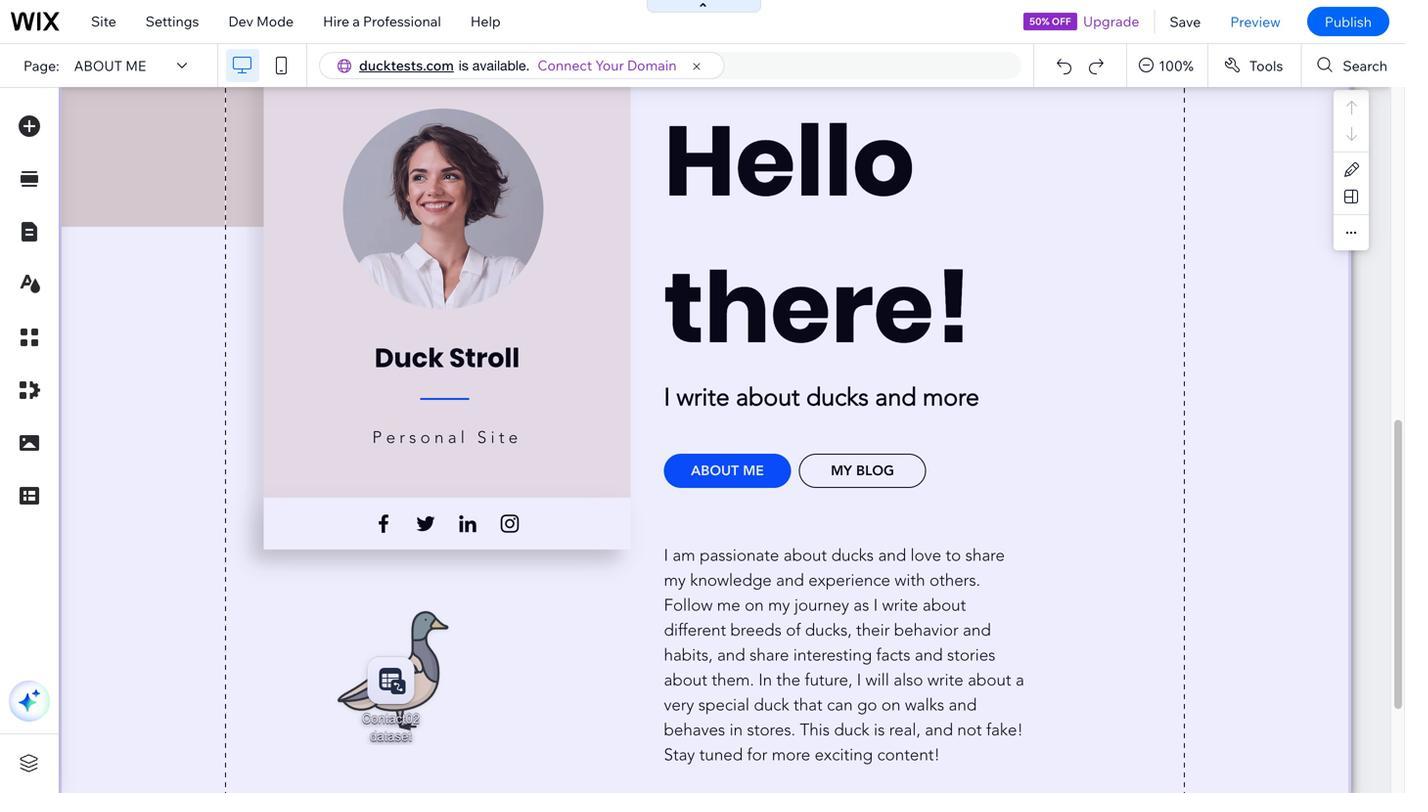 Task type: locate. For each thing, give the bounding box(es) containing it.
upgrade
[[1083, 13, 1140, 30]]

50%
[[1030, 15, 1050, 27]]

settings
[[146, 13, 199, 30]]

domain
[[627, 57, 677, 74]]

ducktests.com
[[359, 57, 454, 74]]

tools button
[[1209, 44, 1301, 87]]

hire a professional
[[323, 13, 441, 30]]

mode
[[257, 13, 294, 30]]

available.
[[473, 57, 530, 73]]

publish
[[1325, 13, 1372, 30]]

save button
[[1155, 0, 1216, 43]]

about me
[[74, 57, 146, 74]]

search
[[1343, 57, 1388, 74]]

off
[[1052, 15, 1071, 27]]

is
[[459, 57, 469, 73]]

site
[[91, 13, 116, 30]]

professional
[[363, 13, 441, 30]]

help
[[471, 13, 501, 30]]



Task type: vqa. For each thing, say whether or not it's contained in the screenshot.
50% OFF
yes



Task type: describe. For each thing, give the bounding box(es) containing it.
dev
[[228, 13, 253, 30]]

me
[[125, 57, 146, 74]]

50% off
[[1030, 15, 1071, 27]]

preview
[[1231, 13, 1281, 30]]

100% button
[[1128, 44, 1208, 87]]

dev mode
[[228, 13, 294, 30]]

connect
[[538, 57, 592, 74]]

is available. connect your domain
[[459, 57, 677, 74]]

a
[[353, 13, 360, 30]]

save
[[1170, 13, 1201, 30]]

tools
[[1250, 57, 1283, 74]]

search button
[[1302, 44, 1405, 87]]

your
[[595, 57, 624, 74]]

about
[[74, 57, 122, 74]]

hire
[[323, 13, 350, 30]]

100%
[[1159, 57, 1194, 74]]

preview button
[[1216, 0, 1296, 43]]

publish button
[[1308, 7, 1390, 36]]



